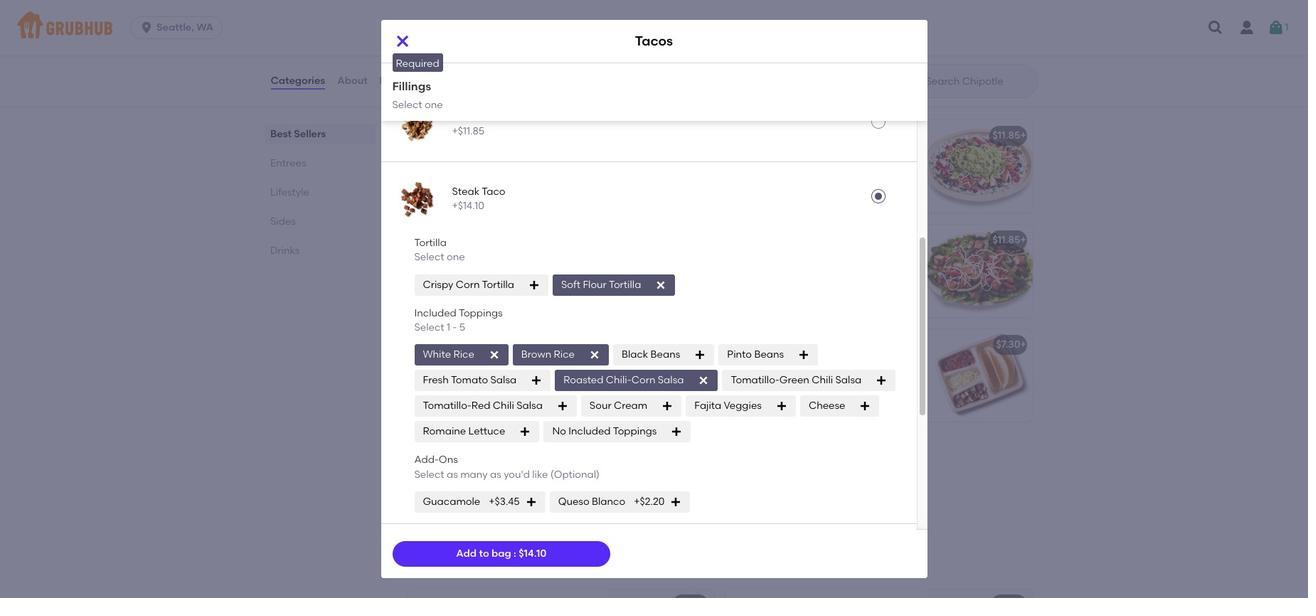 Task type: vqa. For each thing, say whether or not it's contained in the screenshot.
top cucumber,
no



Task type: describe. For each thing, give the bounding box(es) containing it.
and down veggies
[[734, 417, 753, 429]]

best seller for your choice of freshly grilled meat, sofritas, or guacamole, and up to five toppings served in a soft or hard-shell tortilla.
[[424, 325, 467, 335]]

hard-
[[415, 405, 442, 417]]

1 vertical spatial blanco
[[592, 496, 626, 508]]

milk. inside with a side of rice and beans. includes fruit or kid's chips and organic juice or milk.
[[492, 493, 515, 505]]

tortilla.
[[466, 405, 500, 417]]

white
[[423, 349, 451, 361]]

tomatillo-red chili salsa
[[423, 400, 543, 412]]

tacos image
[[607, 330, 714, 422]]

tomatillo- for red
[[423, 400, 472, 412]]

up
[[550, 376, 563, 389]]

queso inside button
[[458, 8, 489, 20]]

included toppings select 1 - 5
[[415, 307, 503, 334]]

5
[[460, 322, 466, 334]]

three
[[476, 283, 502, 296]]

sour
[[773, 211, 793, 223]]

green
[[780, 374, 810, 387]]

veggies
[[724, 400, 762, 412]]

of inside with a side of rice and beans. includes fruit or kid's chips and organic juice or milk.
[[471, 464, 481, 476]]

sides.
[[549, 283, 575, 296]]

beans,
[[780, 182, 812, 194]]

choice inside cheese in a flour tortilla with your choice of meat, sofritas or fajita veggies and three included sides.
[[415, 269, 448, 281]]

beans for black beans
[[651, 349, 681, 361]]

with
[[415, 464, 438, 476]]

svg image for cheese
[[860, 401, 871, 412]]

with left rice,
[[734, 182, 754, 194]]

select inside the add-ons select as many as you'd like (optional)
[[415, 469, 445, 481]]

your choice of freshly grilled meat, sofritas, or guacamole, and up to five toppings served in a soft or hard-shell tortilla.
[[415, 362, 580, 417]]

in inside your choice of freshly grilled meat or sofritas served in a delicious bowl with rice, beans, or fajita veggies, and topped with guac, salsa, queso blanco, sour cream or cheese.
[[806, 167, 815, 179]]

add
[[456, 548, 477, 560]]

-
[[453, 322, 457, 334]]

add-ons select as many as you'd like (optional)
[[415, 454, 600, 481]]

1 vertical spatial included
[[569, 426, 611, 438]]

delicious
[[826, 167, 869, 179]]

cream
[[796, 211, 827, 223]]

topped
[[756, 196, 791, 208]]

$7.30
[[997, 339, 1021, 351]]

milk. inside your choice of meat, guacamole or queso, and two toppings to go with a pair of crispy corn or soft flour tortillas.includes fruit or kid's chips and organic juice or milk.
[[833, 417, 855, 429]]

svg image inside 'seattle, wa' button
[[140, 21, 154, 35]]

soft
[[562, 279, 581, 291]]

add to bag : $14.10
[[456, 548, 547, 560]]

+$3.45
[[489, 496, 520, 508]]

1 horizontal spatial tacos
[[635, 33, 673, 49]]

$11.85 + for salad image
[[993, 234, 1027, 246]]

tomato
[[451, 374, 488, 387]]

seattle, wa button
[[130, 16, 228, 39]]

burrito
[[415, 130, 448, 142]]

flour inside cheese in a flour tortilla with your choice of meat, sofritas or fajita veggies and three included sides.
[[474, 255, 498, 267]]

+ for salad image
[[1021, 234, 1027, 246]]

rice for white rice
[[454, 349, 475, 361]]

best seller for your choice of freshly grilled meat or sofritas served in a delicious bowl with rice, beans, or fajita veggies, and topped with guac, salsa, queso blanco, sour cream or cheese.
[[743, 116, 786, 125]]

toppings inside your choice of freshly grilled meat, sofritas, or guacamole, and up to five toppings served in a soft or hard-shell tortilla.
[[435, 391, 477, 403]]

svg image for roasted chili-corn salsa
[[699, 375, 710, 387]]

five
[[415, 391, 432, 403]]

taco for chicken taco +$11.85
[[494, 111, 518, 123]]

or right "fresh"
[[456, 376, 465, 389]]

salad image
[[926, 225, 1033, 318]]

tortilla right soft
[[609, 279, 641, 291]]

of inside your choice of freshly grilled meat or sofritas served in a delicious bowl with rice, beans, or fajita veggies, and topped with guac, salsa, queso blanco, sour cream or cheese.
[[793, 153, 802, 165]]

with up the cream
[[794, 196, 814, 208]]

select inside tortilla select one
[[415, 252, 445, 264]]

fajita inside your choice of freshly grilled meat or sofritas served in a delicious bowl with rice, beans, or fajita veggies, and topped with guac, salsa, queso blanco, sour cream or cheese.
[[827, 182, 852, 194]]

+$11.85
[[452, 125, 485, 137]]

svg image for soft flour tortilla
[[656, 279, 667, 291]]

or down rice
[[480, 478, 490, 490]]

0 horizontal spatial lifestyle
[[270, 186, 309, 199]]

fresh tomato salsa
[[423, 374, 517, 387]]

veggies
[[415, 283, 452, 296]]

toppings inside included toppings select 1 - 5
[[459, 307, 503, 319]]

served inside your choice of freshly grilled meat or sofritas served in a delicious bowl with rice, beans, or fajita veggies, and topped with guac, salsa, queso blanco, sour cream or cheese.
[[772, 167, 804, 179]]

and right rice
[[503, 464, 523, 476]]

a inside with a side of rice and beans. includes fruit or kid's chips and organic juice or milk.
[[440, 464, 447, 476]]

fruit inside your choice of meat, guacamole or queso, and two toppings to go with a pair of crispy corn or soft flour tortillas.includes fruit or kid's chips and organic juice or milk.
[[816, 402, 836, 415]]

tortilla up included toppings select 1 - 5
[[482, 279, 515, 291]]

tortillas.includes
[[734, 402, 814, 415]]

seller for or
[[444, 325, 467, 335]]

tomatillo- for green
[[731, 374, 780, 387]]

1 button
[[1269, 15, 1289, 41]]

rice for brown rice
[[554, 349, 575, 361]]

seller for sofritas
[[763, 116, 786, 125]]

or right corn
[[823, 388, 833, 400]]

red
[[472, 400, 491, 412]]

sellers
[[294, 128, 326, 140]]

and inside your choice of freshly grilled meat or sofritas served in a delicious bowl with rice, beans, or fajita veggies, and topped with guac, salsa, queso blanco, sour cream or cheese.
[[734, 196, 753, 208]]

a inside your choice of freshly grilled meat or sofritas served in a delicious bowl with rice, beans, or fajita veggies, and topped with guac, salsa, queso blanco, sour cream or cheese.
[[817, 167, 824, 179]]

your
[[558, 255, 579, 267]]

seattle, wa
[[157, 21, 213, 33]]

go
[[868, 374, 880, 386]]

sofritas inside cheese in a flour tortilla with your choice of meat, sofritas or fajita veggies and three included sides.
[[493, 269, 528, 281]]

svg image down tacos image
[[671, 427, 683, 438]]

$11.85 for burrito 'image'
[[674, 130, 702, 142]]

+$14.10
[[452, 200, 485, 212]]

cheese in a flour tortilla with your choice of meat, sofritas or fajita veggies and three included sides.
[[415, 255, 579, 296]]

no included toppings
[[553, 426, 657, 438]]

of inside your choice of freshly grilled meat, sofritas, or guacamole, and up to five toppings served in a soft or hard-shell tortilla.
[[474, 362, 483, 374]]

1 as from the left
[[447, 469, 458, 481]]

+$2.20
[[634, 496, 665, 508]]

chicken taco image
[[395, 102, 441, 147]]

your for your choice of freshly grilled meat, sofritas, or guacamole, and up to five toppings served in a soft or hard-shell tortilla.
[[415, 362, 436, 374]]

soft flour tortilla
[[562, 279, 641, 291]]

:
[[514, 548, 517, 560]]

fruit inside with a side of rice and beans. includes fruit or kid's chips and organic juice or milk.
[[458, 478, 477, 490]]

about
[[337, 75, 368, 87]]

1 horizontal spatial entrees
[[404, 87, 460, 105]]

organic inside your choice of meat, guacamole or queso, and two toppings to go with a pair of crispy corn or soft flour tortillas.includes fruit or kid's chips and organic juice or milk.
[[756, 417, 793, 429]]

and down beans.
[[544, 478, 563, 490]]

your choice of meat, guacamole or queso, and two toppings to go with a pair of crispy corn or soft flour tortillas.includes fruit or kid's chips and organic juice or milk.
[[734, 359, 912, 429]]

beans.
[[525, 464, 557, 476]]

tortilla select one
[[415, 237, 465, 264]]

sour
[[590, 400, 612, 412]]

+$15.75
[[452, 51, 486, 63]]

best sellers
[[270, 128, 326, 140]]

0 vertical spatial quesadilla
[[415, 234, 468, 246]]

guacamole
[[835, 359, 891, 371]]

a inside your choice of meat, guacamole or queso, and two toppings to go with a pair of crispy corn or soft flour tortillas.includes fruit or kid's chips and organic juice or milk.
[[905, 374, 912, 386]]

or down tomatillo-green chili salsa
[[821, 417, 830, 429]]

cheese for cheese in a flour tortilla with your choice of meat, sofritas or fajita veggies and three included sides.
[[415, 255, 452, 267]]

juice inside your choice of meat, guacamole or queso, and two toppings to go with a pair of crispy corn or soft flour tortillas.includes fruit or kid's chips and organic juice or milk.
[[795, 417, 818, 429]]

categories
[[271, 75, 325, 87]]

fillings
[[393, 80, 431, 93]]

beans for pinto beans
[[755, 349, 784, 361]]

organic inside with a side of rice and beans. includes fruit or kid's chips and organic juice or milk.
[[415, 493, 453, 505]]

about button
[[337, 56, 368, 107]]

+$15.75 button
[[381, 13, 917, 87]]

best for your choice of freshly grilled meat or sofritas served in a delicious bowl with rice, beans, or fajita veggies, and topped with guac, salsa, queso blanco, sour cream or cheese.
[[743, 116, 761, 125]]

or down many
[[480, 493, 490, 505]]

sofritas,
[[415, 376, 453, 389]]

1 inside 1 button
[[1286, 21, 1289, 33]]

white rice
[[423, 349, 475, 361]]

$4.30
[[679, 339, 706, 351]]

add-
[[415, 454, 439, 466]]

ons
[[439, 454, 458, 466]]

chicken taco +$11.85
[[452, 111, 518, 137]]

main navigation navigation
[[0, 0, 1309, 56]]

0 horizontal spatial corn
[[456, 279, 480, 291]]

chips
[[417, 8, 446, 20]]

burrito bowl image
[[926, 121, 1033, 213]]

svg image right +$2.20
[[671, 497, 682, 508]]

1 horizontal spatial flour
[[583, 279, 607, 291]]

of right 'pair'
[[756, 388, 765, 400]]

svg image for tomatillo-green chili salsa
[[876, 375, 888, 387]]

kid's quesadilla
[[415, 444, 494, 456]]

best for your choice of freshly grilled meat, sofritas, or guacamole, and up to five toppings served in a soft or hard-shell tortilla.
[[424, 325, 442, 335]]

cheese for cheese
[[809, 400, 846, 412]]

or down guac,
[[830, 211, 840, 223]]

2 as from the left
[[490, 469, 502, 481]]

svg image left the own
[[799, 350, 810, 361]]

0 horizontal spatial tacos
[[415, 342, 444, 354]]

svg image for fajita veggies
[[776, 401, 788, 412]]

or up guac,
[[815, 182, 824, 194]]

toppings inside your choice of meat, guacamole or queso, and two toppings to go with a pair of crispy corn or soft flour tortillas.includes fruit or kid's chips and organic juice or milk.
[[810, 374, 853, 386]]

carne asada taco image
[[395, 27, 441, 73]]

svg image for fresh tomato salsa
[[531, 375, 542, 387]]

side
[[449, 464, 469, 476]]

1 inside included toppings select 1 - 5
[[447, 322, 451, 334]]

a inside your choice of freshly grilled meat, sofritas, or guacamole, and up to five toppings served in a soft or hard-shell tortilla.
[[525, 391, 532, 403]]

svg image for sour cream
[[662, 401, 673, 412]]

1 vertical spatial quesadilla
[[441, 444, 494, 456]]

chips inside your choice of meat, guacamole or queso, and two toppings to go with a pair of crispy corn or soft flour tortillas.includes fruit or kid's chips and organic juice or milk.
[[874, 402, 900, 415]]

categories button
[[270, 56, 326, 107]]

with inside your choice of meat, guacamole or queso, and two toppings to go with a pair of crispy corn or soft flour tortillas.includes fruit or kid's chips and organic juice or milk.
[[883, 374, 903, 386]]

one for fillings
[[425, 99, 443, 111]]

kid's build your own
[[734, 339, 833, 351]]

0 horizontal spatial entrees
[[270, 157, 306, 169]]

+ for kid's build your own image
[[1021, 339, 1027, 351]]

burrito image
[[607, 121, 714, 213]]

or down guacamole
[[838, 402, 848, 415]]

reviews button
[[379, 56, 420, 107]]

fillings select one
[[393, 80, 443, 111]]

svg image for tomatillo-red chili salsa
[[557, 401, 569, 412]]

sofritas inside your choice of freshly grilled meat or sofritas served in a delicious bowl with rice, beans, or fajita veggies, and topped with guac, salsa, queso blanco, sour cream or cheese.
[[734, 167, 769, 179]]

+ for burrito 'image'
[[702, 130, 708, 142]]

of up two
[[793, 359, 802, 371]]

and inside cheese in a flour tortilla with your choice of meat, sofritas or fajita veggies and three included sides.
[[455, 283, 474, 296]]

a inside cheese in a flour tortilla with your choice of meat, sofritas or fajita veggies and three included sides.
[[465, 255, 472, 267]]

chili-
[[606, 374, 632, 387]]

required
[[396, 58, 440, 70]]



Task type: locate. For each thing, give the bounding box(es) containing it.
2 rice from the left
[[554, 349, 575, 361]]

lifestyle down guacamole in the bottom left of the page
[[404, 556, 467, 574]]

or right the meat
[[899, 153, 909, 165]]

0 vertical spatial sofritas
[[734, 167, 769, 179]]

seattle,
[[157, 21, 194, 33]]

a down guacamole,
[[525, 391, 532, 403]]

svg image right +$3.45
[[526, 497, 537, 508]]

best up rice,
[[743, 116, 761, 125]]

chips & queso blanco
[[417, 8, 526, 20]]

sour cream
[[590, 400, 648, 412]]

0 horizontal spatial tomatillo-
[[423, 400, 472, 412]]

0 horizontal spatial one
[[425, 99, 443, 111]]

1 horizontal spatial freshly
[[805, 153, 836, 165]]

0 vertical spatial flour
[[474, 255, 498, 267]]

0 vertical spatial cheese
[[415, 255, 452, 267]]

1 horizontal spatial sofritas
[[734, 167, 769, 179]]

chips down beans.
[[516, 478, 541, 490]]

milk. down you'd
[[492, 493, 515, 505]]

select inside included toppings select 1 - 5
[[415, 322, 445, 334]]

grilled inside your choice of freshly grilled meat or sofritas served in a delicious bowl with rice, beans, or fajita veggies, and topped with guac, salsa, queso blanco, sour cream or cheese.
[[838, 153, 868, 165]]

organic
[[756, 417, 793, 429], [415, 493, 453, 505]]

of up beans,
[[793, 153, 802, 165]]

flour up three
[[474, 255, 498, 267]]

0 horizontal spatial toppings
[[459, 307, 503, 319]]

sofritas up rice,
[[734, 167, 769, 179]]

kid's for kid's quesadilla
[[415, 444, 439, 456]]

kid's inside your choice of meat, guacamole or queso, and two toppings to go with a pair of crispy corn or soft flour tortillas.includes fruit or kid's chips and organic juice or milk.
[[850, 402, 871, 415]]

freshly inside your choice of freshly grilled meat or sofritas served in a delicious bowl with rice, beans, or fajita veggies, and topped with guac, salsa, queso blanco, sour cream or cheese.
[[805, 153, 836, 165]]

or up included
[[531, 269, 541, 281]]

served
[[772, 167, 804, 179], [480, 391, 512, 403]]

entrees
[[404, 87, 460, 105], [270, 157, 306, 169]]

1 vertical spatial juice
[[455, 493, 478, 505]]

0 horizontal spatial organic
[[415, 493, 453, 505]]

black beans
[[622, 349, 681, 361]]

freshly up guacamole,
[[486, 362, 517, 374]]

choice inside your choice of freshly grilled meat, sofritas, or guacamole, and up to five toppings served in a soft or hard-shell tortilla.
[[439, 362, 471, 374]]

guacamole
[[423, 496, 481, 508]]

2 horizontal spatial best
[[743, 116, 761, 125]]

and inside your choice of freshly grilled meat, sofritas, or guacamole, and up to five toppings served in a soft or hard-shell tortilla.
[[528, 376, 548, 389]]

(optional)
[[551, 469, 600, 481]]

1 vertical spatial fruit
[[458, 478, 477, 490]]

taco inside steak taco +$14.10
[[482, 186, 506, 198]]

cream
[[614, 400, 648, 412]]

organic down tortillas.includes
[[756, 417, 793, 429]]

or
[[899, 153, 909, 165], [815, 182, 824, 194], [830, 211, 840, 223], [531, 269, 541, 281], [893, 359, 903, 371], [456, 376, 465, 389], [823, 388, 833, 400], [554, 391, 564, 403], [838, 402, 848, 415], [821, 417, 830, 429], [480, 478, 490, 490], [480, 493, 490, 505]]

queso blanco
[[558, 496, 626, 508]]

1 rice from the left
[[454, 349, 475, 361]]

freshly inside your choice of freshly grilled meat, sofritas, or guacamole, and up to five toppings served in a soft or hard-shell tortilla.
[[486, 362, 517, 374]]

taco inside chicken taco +$11.85
[[494, 111, 518, 123]]

wholesome bowl image
[[926, 590, 1033, 599]]

fajita
[[695, 400, 722, 412]]

1 vertical spatial queso
[[558, 496, 590, 508]]

tortilla up included
[[500, 255, 533, 267]]

salsa for tomatillo-green chili salsa
[[836, 374, 862, 387]]

1 vertical spatial kid's
[[415, 444, 439, 456]]

one inside tortilla select one
[[447, 252, 465, 264]]

tomatillo- up 'pair'
[[731, 374, 780, 387]]

included
[[504, 283, 546, 296]]

svg image for white rice
[[489, 350, 500, 361]]

1 vertical spatial freshly
[[486, 362, 517, 374]]

svg image up 'required'
[[394, 33, 411, 50]]

1 horizontal spatial blanco
[[592, 496, 626, 508]]

soft inside your choice of freshly grilled meat, sofritas, or guacamole, and up to five toppings served in a soft or hard-shell tortilla.
[[534, 391, 552, 403]]

pinto
[[728, 349, 752, 361]]

a
[[817, 167, 824, 179], [465, 255, 472, 267], [905, 374, 912, 386], [525, 391, 532, 403], [440, 464, 447, 476]]

0 vertical spatial tomatillo-
[[731, 374, 780, 387]]

rice
[[454, 349, 475, 361], [554, 349, 575, 361]]

and up the crispy
[[768, 374, 788, 386]]

1 horizontal spatial beans
[[755, 349, 784, 361]]

your for your choice of meat, guacamole or queso, and two toppings to go with a pair of crispy corn or soft flour tortillas.includes fruit or kid's chips and organic juice or milk.
[[734, 359, 755, 371]]

entrees down 'required'
[[404, 87, 460, 105]]

1 vertical spatial sofritas
[[493, 269, 528, 281]]

fajita inside cheese in a flour tortilla with your choice of meat, sofritas or fajita veggies and three included sides.
[[543, 269, 568, 281]]

select down add-
[[415, 469, 445, 481]]

tacos button
[[789, 0, 1033, 54]]

included down 'veggies' in the top of the page
[[415, 307, 457, 319]]

roasted chili-corn salsa
[[564, 374, 684, 387]]

included down sour on the left bottom of the page
[[569, 426, 611, 438]]

0 horizontal spatial to
[[479, 548, 489, 560]]

wa
[[197, 21, 213, 33]]

0 horizontal spatial kid's
[[492, 478, 513, 490]]

rice,
[[757, 182, 777, 194]]

chips
[[874, 402, 900, 415], [516, 478, 541, 490]]

your for your choice of freshly grilled meat or sofritas served in a delicious bowl with rice, beans, or fajita veggies, and topped with guac, salsa, queso blanco, sour cream or cheese.
[[734, 153, 755, 165]]

1 vertical spatial seller
[[444, 325, 467, 335]]

in inside cheese in a flour tortilla with your choice of meat, sofritas or fajita veggies and three included sides.
[[454, 255, 463, 267]]

soft inside your choice of meat, guacamole or queso, and two toppings to go with a pair of crispy corn or soft flour tortillas.includes fruit or kid's chips and organic juice or milk.
[[835, 388, 853, 400]]

choice down build
[[758, 359, 790, 371]]

choice up 'veggies' in the top of the page
[[415, 269, 448, 281]]

salsa for tomatillo-red chili salsa
[[517, 400, 543, 412]]

1 horizontal spatial juice
[[795, 417, 818, 429]]

salsa for roasted chili-corn salsa
[[658, 374, 684, 387]]

kid's up +$3.45
[[492, 478, 513, 490]]

seller up white rice
[[444, 325, 467, 335]]

1 horizontal spatial best seller
[[743, 116, 786, 125]]

grilled up delicious
[[838, 153, 868, 165]]

queso,
[[734, 374, 766, 386]]

or inside cheese in a flour tortilla with your choice of meat, sofritas or fajita veggies and three included sides.
[[531, 269, 541, 281]]

1 horizontal spatial lifestyle
[[404, 556, 467, 574]]

your inside your choice of freshly grilled meat, sofritas, or guacamole, and up to five toppings served in a soft or hard-shell tortilla.
[[415, 362, 436, 374]]

entrees down 'best sellers'
[[270, 157, 306, 169]]

svg image for black beans
[[695, 350, 706, 361]]

veggies,
[[854, 182, 894, 194]]

guac,
[[816, 196, 844, 208]]

choice up rice,
[[758, 153, 790, 165]]

0 vertical spatial seller
[[763, 116, 786, 125]]

meat, inside your choice of meat, guacamole or queso, and two toppings to go with a pair of crispy corn or soft flour tortillas.includes fruit or kid's chips and organic juice or milk.
[[805, 359, 833, 371]]

0 horizontal spatial seller
[[444, 325, 467, 335]]

chili up corn
[[812, 374, 834, 387]]

blanco inside button
[[492, 8, 526, 20]]

taco right steak
[[482, 186, 506, 198]]

select left -
[[415, 322, 445, 334]]

+
[[702, 130, 708, 142], [1021, 130, 1027, 142], [1021, 234, 1027, 246], [1021, 339, 1027, 351]]

to
[[855, 374, 865, 386], [565, 376, 575, 389], [479, 548, 489, 560]]

rice right brown
[[554, 349, 575, 361]]

bag
[[492, 548, 511, 560]]

1 vertical spatial best seller
[[424, 325, 467, 335]]

0 vertical spatial queso
[[458, 8, 489, 20]]

1 vertical spatial in
[[454, 255, 463, 267]]

best seller up white rice
[[424, 325, 467, 335]]

shell
[[442, 405, 464, 417]]

0 horizontal spatial toppings
[[435, 391, 477, 403]]

0 horizontal spatial served
[[480, 391, 512, 403]]

tortilla inside cheese in a flour tortilla with your choice of meat, sofritas or fajita veggies and three included sides.
[[500, 255, 533, 267]]

best
[[743, 116, 761, 125], [270, 128, 291, 140], [424, 325, 442, 335]]

and left three
[[455, 283, 474, 296]]

1 horizontal spatial cheese
[[809, 400, 846, 412]]

0 vertical spatial best
[[743, 116, 761, 125]]

kid's
[[734, 339, 758, 351], [415, 444, 439, 456]]

salsa down the 'black beans' in the bottom of the page
[[658, 374, 684, 387]]

1 horizontal spatial fruit
[[816, 402, 836, 415]]

0 horizontal spatial sofritas
[[493, 269, 528, 281]]

0 horizontal spatial as
[[447, 469, 458, 481]]

choice down white rice
[[439, 362, 471, 374]]

1 horizontal spatial kid's
[[850, 402, 871, 415]]

1 vertical spatial kid's
[[492, 478, 513, 490]]

rice
[[483, 464, 501, 476]]

balanced macros bowl image
[[607, 590, 714, 599]]

in up "crispy corn tortilla"
[[454, 255, 463, 267]]

juice inside with a side of rice and beans. includes fruit or kid's chips and organic juice or milk.
[[455, 493, 478, 505]]

sofritas up included
[[493, 269, 528, 281]]

salsa,
[[846, 196, 874, 208]]

1 vertical spatial tomatillo-
[[423, 400, 472, 412]]

cheese inside cheese in a flour tortilla with your choice of meat, sofritas or fajita veggies and three included sides.
[[415, 255, 452, 267]]

kid's build your own image
[[926, 330, 1033, 422]]

lettuce
[[469, 426, 506, 438]]

chili for red
[[493, 400, 514, 412]]

0 vertical spatial tacos
[[800, 8, 829, 20]]

1 horizontal spatial soft
[[835, 388, 853, 400]]

1 vertical spatial milk.
[[492, 493, 515, 505]]

with left your
[[535, 255, 555, 267]]

with inside cheese in a flour tortilla with your choice of meat, sofritas or fajita veggies and three included sides.
[[535, 255, 555, 267]]

tomatillo-
[[731, 374, 780, 387], [423, 400, 472, 412]]

roasted
[[564, 374, 604, 387]]

0 horizontal spatial rice
[[454, 349, 475, 361]]

to left go
[[855, 374, 865, 386]]

two
[[790, 374, 808, 386]]

you'd
[[504, 469, 530, 481]]

grilled for meat,
[[519, 362, 549, 374]]

one for tortilla
[[447, 252, 465, 264]]

tacos inside button
[[800, 8, 829, 20]]

1 vertical spatial chili
[[493, 400, 514, 412]]

your left the own
[[787, 339, 808, 351]]

fajita
[[827, 182, 852, 194], [543, 269, 568, 281]]

meat, down the own
[[805, 359, 833, 371]]

svg image
[[140, 21, 154, 35], [394, 33, 411, 50], [799, 350, 810, 361], [671, 427, 683, 438], [526, 497, 537, 508], [671, 497, 682, 508]]

0 vertical spatial fruit
[[816, 402, 836, 415]]

0 horizontal spatial cheese
[[415, 255, 452, 267]]

of up fresh tomato salsa
[[474, 362, 483, 374]]

choice for your choice of freshly grilled meat or sofritas served in a delicious bowl with rice, beans, or fajita veggies, and topped with guac, salsa, queso blanco, sour cream or cheese.
[[758, 153, 790, 165]]

one
[[425, 99, 443, 111], [447, 252, 465, 264]]

organic down includes
[[415, 493, 453, 505]]

fajita veggies
[[695, 400, 762, 412]]

one inside fillings select one
[[425, 99, 443, 111]]

black
[[622, 349, 649, 361]]

1 horizontal spatial organic
[[756, 417, 793, 429]]

cheese up "crispy"
[[415, 255, 452, 267]]

2 beans from the left
[[755, 349, 784, 361]]

quesadilla down 'romaine lettuce' in the left bottom of the page
[[441, 444, 494, 456]]

blanco right &
[[492, 8, 526, 20]]

1 horizontal spatial chili
[[812, 374, 834, 387]]

own
[[811, 339, 833, 351]]

corn right "crispy"
[[456, 279, 480, 291]]

juice down corn
[[795, 417, 818, 429]]

svg image for crispy corn tortilla
[[529, 279, 540, 291]]

of left rice
[[471, 464, 481, 476]]

chips & queso blanco button
[[407, 0, 778, 54]]

svg image for brown rice
[[589, 350, 601, 361]]

1 vertical spatial toppings
[[613, 426, 657, 438]]

choice for your choice of meat, guacamole or queso, and two toppings to go with a pair of crispy corn or soft flour tortillas.includes fruit or kid's chips and organic juice or milk.
[[758, 359, 790, 371]]

1 horizontal spatial to
[[565, 376, 575, 389]]

chili
[[812, 374, 834, 387], [493, 400, 514, 412]]

1 horizontal spatial meat,
[[552, 362, 580, 374]]

1 horizontal spatial served
[[772, 167, 804, 179]]

soft down "up"
[[534, 391, 552, 403]]

or right guacamole
[[893, 359, 903, 371]]

choice for your choice of freshly grilled meat, sofritas, or guacamole, and up to five toppings served in a soft or hard-shell tortilla.
[[439, 362, 471, 374]]

select inside fillings select one
[[393, 99, 422, 111]]

2 horizontal spatial meat,
[[805, 359, 833, 371]]

toppings up corn
[[810, 374, 853, 386]]

grilled inside your choice of freshly grilled meat, sofritas, or guacamole, and up to five toppings served in a soft or hard-shell tortilla.
[[519, 362, 549, 374]]

rice up tomato
[[454, 349, 475, 361]]

choice
[[758, 153, 790, 165], [415, 269, 448, 281], [758, 359, 790, 371], [439, 362, 471, 374]]

salsa up the tomatillo-red chili salsa
[[491, 374, 517, 387]]

1 vertical spatial tacos
[[635, 33, 673, 49]]

1 vertical spatial one
[[447, 252, 465, 264]]

romaine
[[423, 426, 466, 438]]

fajita up sides.
[[543, 269, 568, 281]]

chips down 'flour'
[[874, 402, 900, 415]]

queso
[[458, 8, 489, 20], [558, 496, 590, 508]]

your up the queso, in the right of the page
[[734, 359, 755, 371]]

svg image
[[1208, 19, 1225, 36], [1269, 19, 1286, 36], [529, 279, 540, 291], [656, 279, 667, 291], [489, 350, 500, 361], [589, 350, 601, 361], [695, 350, 706, 361], [531, 375, 542, 387], [699, 375, 710, 387], [876, 375, 888, 387], [557, 401, 569, 412], [662, 401, 673, 412], [776, 401, 788, 412], [860, 401, 871, 412], [520, 427, 531, 438]]

1 vertical spatial served
[[480, 391, 512, 403]]

many
[[461, 469, 488, 481]]

1 vertical spatial corn
[[632, 374, 656, 387]]

a right go
[[905, 374, 912, 386]]

juice down many
[[455, 493, 478, 505]]

in inside your choice of freshly grilled meat, sofritas, or guacamole, and up to five toppings served in a soft or hard-shell tortilla.
[[514, 391, 523, 403]]

corn down the 'black beans' in the bottom of the page
[[632, 374, 656, 387]]

$11.85 for salad image
[[993, 234, 1021, 246]]

best left -
[[424, 325, 442, 335]]

salsa down guacamole,
[[517, 400, 543, 412]]

cheese.
[[842, 211, 879, 223]]

freshly for and
[[486, 362, 517, 374]]

0 vertical spatial kid's
[[734, 339, 758, 351]]

select up "crispy"
[[415, 252, 445, 264]]

0 horizontal spatial grilled
[[519, 362, 549, 374]]

0 horizontal spatial freshly
[[486, 362, 517, 374]]

blanco,
[[734, 211, 770, 223]]

0 horizontal spatial 1
[[447, 322, 451, 334]]

0 horizontal spatial beans
[[651, 349, 681, 361]]

fruit down the side
[[458, 478, 477, 490]]

quesadilla image
[[607, 225, 714, 318]]

choice inside your choice of meat, guacamole or queso, and two toppings to go with a pair of crispy corn or soft flour tortillas.includes fruit or kid's chips and organic juice or milk.
[[758, 359, 790, 371]]

beans right black
[[651, 349, 681, 361]]

1 horizontal spatial seller
[[763, 116, 786, 125]]

1 vertical spatial taco
[[482, 186, 506, 198]]

0 horizontal spatial queso
[[458, 8, 489, 20]]

0 vertical spatial organic
[[756, 417, 793, 429]]

grilled for meat
[[838, 153, 868, 165]]

kid's for kid's build your own
[[734, 339, 758, 351]]

svg image for romaine lettuce
[[520, 427, 531, 438]]

1 horizontal spatial in
[[514, 391, 523, 403]]

chili for green
[[812, 374, 834, 387]]

of
[[793, 153, 802, 165], [450, 269, 460, 281], [793, 359, 802, 371], [474, 362, 483, 374], [756, 388, 765, 400], [471, 464, 481, 476]]

seller
[[763, 116, 786, 125], [444, 325, 467, 335]]

no
[[553, 426, 566, 438]]

lifestyle up sides
[[270, 186, 309, 199]]

Search Chipotle search field
[[925, 75, 1034, 88]]

1 horizontal spatial best
[[424, 325, 442, 335]]

and up blanco,
[[734, 196, 753, 208]]

crispy
[[423, 279, 454, 291]]

0 vertical spatial one
[[425, 99, 443, 111]]

seller up rice,
[[763, 116, 786, 125]]

soft left 'flour'
[[835, 388, 853, 400]]

to inside your choice of freshly grilled meat, sofritas, or guacamole, and up to five toppings served in a soft or hard-shell tortilla.
[[565, 376, 575, 389]]

taco for steak taco +$14.10
[[482, 186, 506, 198]]

of inside cheese in a flour tortilla with your choice of meat, sofritas or fajita veggies and three included sides.
[[450, 269, 460, 281]]

meat
[[870, 153, 896, 165]]

to inside your choice of meat, guacamole or queso, and two toppings to go with a pair of crispy corn or soft flour tortillas.includes fruit or kid's chips and organic juice or milk.
[[855, 374, 865, 386]]

with right go
[[883, 374, 903, 386]]

1 beans from the left
[[651, 349, 681, 361]]

guacamole,
[[468, 376, 526, 389]]

best seller
[[743, 116, 786, 125], [424, 325, 467, 335]]

select
[[393, 99, 422, 111], [415, 252, 445, 264], [415, 322, 445, 334], [415, 469, 445, 481]]

beans right pinto
[[755, 349, 784, 361]]

0 horizontal spatial fajita
[[543, 269, 568, 281]]

cheese
[[415, 255, 452, 267], [809, 400, 846, 412]]

a left the side
[[440, 464, 447, 476]]

select down fillings
[[393, 99, 422, 111]]

choice inside your choice of freshly grilled meat or sofritas served in a delicious bowl with rice, beans, or fajita veggies, and topped with guac, salsa, queso blanco, sour cream or cheese.
[[758, 153, 790, 165]]

tortilla inside tortilla select one
[[415, 237, 447, 249]]

as
[[447, 469, 458, 481], [490, 469, 502, 481]]

fruit
[[816, 402, 836, 415], [458, 478, 477, 490]]

reviews
[[380, 75, 419, 87]]

freshly up delicious
[[805, 153, 836, 165]]

kid's quesadilla image
[[607, 434, 714, 527]]

to right "up"
[[565, 376, 575, 389]]

0 vertical spatial served
[[772, 167, 804, 179]]

0 vertical spatial juice
[[795, 417, 818, 429]]

grilled down brown
[[519, 362, 549, 374]]

served up beans,
[[772, 167, 804, 179]]

1 horizontal spatial queso
[[558, 496, 590, 508]]

0 vertical spatial freshly
[[805, 153, 836, 165]]

0 horizontal spatial meat,
[[462, 269, 491, 281]]

1 vertical spatial organic
[[415, 493, 453, 505]]

0 horizontal spatial juice
[[455, 493, 478, 505]]

served inside your choice of freshly grilled meat, sofritas, or guacamole, and up to five toppings served in a soft or hard-shell tortilla.
[[480, 391, 512, 403]]

or down "up"
[[554, 391, 564, 403]]

0 horizontal spatial best
[[270, 128, 291, 140]]

chili right the red
[[493, 400, 514, 412]]

0 vertical spatial included
[[415, 307, 457, 319]]

0 vertical spatial taco
[[494, 111, 518, 123]]

2 vertical spatial best
[[424, 325, 442, 335]]

0 vertical spatial in
[[806, 167, 815, 179]]

freshly for in
[[805, 153, 836, 165]]

1 horizontal spatial corn
[[632, 374, 656, 387]]

crispy corn tortilla
[[423, 279, 515, 291]]

1 vertical spatial best
[[270, 128, 291, 140]]

steak taco image
[[395, 177, 441, 222]]

taco
[[494, 111, 518, 123], [482, 186, 506, 198]]

1 horizontal spatial kid's
[[734, 339, 758, 351]]

toppings up the 5
[[459, 307, 503, 319]]

corn
[[799, 388, 820, 400]]

0 vertical spatial best seller
[[743, 116, 786, 125]]

0 vertical spatial toppings
[[459, 307, 503, 319]]

your inside your choice of freshly grilled meat or sofritas served in a delicious bowl with rice, beans, or fajita veggies, and topped with guac, salsa, queso blanco, sour cream or cheese.
[[734, 153, 755, 165]]

meat, inside your choice of freshly grilled meat, sofritas, or guacamole, and up to five toppings served in a soft or hard-shell tortilla.
[[552, 362, 580, 374]]

kid's down 'flour'
[[850, 402, 871, 415]]

your inside your choice of meat, guacamole or queso, and two toppings to go with a pair of crispy corn or soft flour tortillas.includes fruit or kid's chips and organic juice or milk.
[[734, 359, 755, 371]]

0 vertical spatial toppings
[[810, 374, 853, 386]]

meat, inside cheese in a flour tortilla with your choice of meat, sofritas or fajita veggies and three included sides.
[[462, 269, 491, 281]]

kid's inside with a side of rice and beans. includes fruit or kid's chips and organic juice or milk.
[[492, 478, 513, 490]]

included inside included toppings select 1 - 5
[[415, 307, 457, 319]]

romaine lettuce
[[423, 426, 506, 438]]

0 vertical spatial entrees
[[404, 87, 460, 105]]

and left "up"
[[528, 376, 548, 389]]

kid's left build
[[734, 339, 758, 351]]

chips inside with a side of rice and beans. includes fruit or kid's chips and organic juice or milk.
[[516, 478, 541, 490]]

1 vertical spatial lifestyle
[[404, 556, 467, 574]]

fajita down delicious
[[827, 182, 852, 194]]

2 horizontal spatial to
[[855, 374, 865, 386]]

0 vertical spatial 1
[[1286, 21, 1289, 33]]

with a side of rice and beans. includes fruit or kid's chips and organic juice or milk.
[[415, 464, 563, 505]]

one down fillings
[[425, 99, 443, 111]]

milk.
[[833, 417, 855, 429], [492, 493, 515, 505]]

toppings
[[810, 374, 853, 386], [435, 391, 477, 403]]

a up "crispy corn tortilla"
[[465, 255, 472, 267]]

1 vertical spatial grilled
[[519, 362, 549, 374]]

1 vertical spatial entrees
[[270, 157, 306, 169]]

meat, up three
[[462, 269, 491, 281]]

steak
[[452, 186, 480, 198]]

salsa
[[491, 374, 517, 387], [658, 374, 684, 387], [836, 374, 862, 387], [517, 400, 543, 412]]

tortilla up "crispy"
[[415, 237, 447, 249]]

$11.85 + for burrito 'image'
[[674, 130, 708, 142]]

best left sellers
[[270, 128, 291, 140]]

kid's up with
[[415, 444, 439, 456]]

svg image inside 1 button
[[1269, 19, 1286, 36]]

soft
[[835, 388, 853, 400], [534, 391, 552, 403]]



